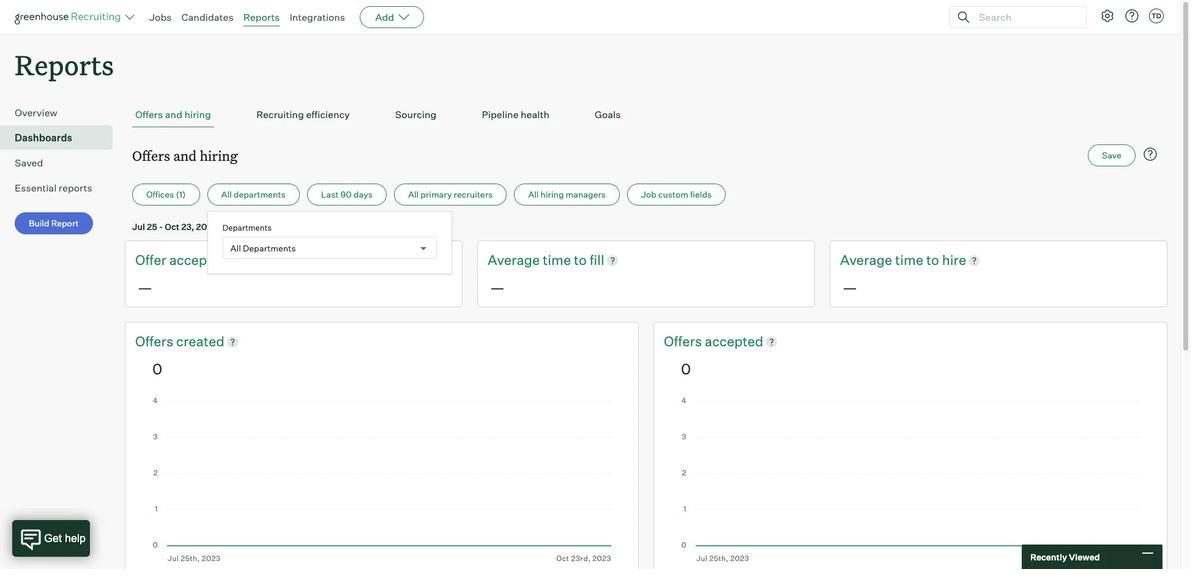 Task type: vqa. For each thing, say whether or not it's contained in the screenshot.
ADD ANOTHER EMAIL link
no



Task type: describe. For each thing, give the bounding box(es) containing it.
dashboards
[[15, 132, 72, 144]]

fields
[[690, 189, 712, 200]]

hiring inside 'tab list'
[[185, 108, 211, 121]]

time for fill
[[543, 252, 571, 268]]

pipeline health
[[482, 108, 550, 121]]

average time to for hire
[[840, 252, 942, 268]]

td
[[1152, 12, 1162, 20]]

created
[[176, 333, 224, 350]]

td button
[[1150, 9, 1164, 23]]

all for all departments
[[231, 243, 241, 253]]

greenhouse recruiting image
[[15, 10, 125, 24]]

offices
[[146, 189, 174, 200]]

to link for fill
[[574, 251, 590, 270]]

integrations link
[[290, 11, 345, 23]]

health
[[521, 108, 550, 121]]

average link for hire
[[840, 251, 896, 270]]

essential
[[15, 182, 57, 194]]

to for hire
[[927, 252, 940, 268]]

offers and hiring inside button
[[135, 108, 211, 121]]

average for hire
[[840, 252, 893, 268]]

job custom fields button
[[628, 184, 726, 206]]

pipeline
[[482, 108, 519, 121]]

all departments button
[[207, 184, 300, 206]]

rate
[[245, 252, 270, 268]]

dashboards link
[[15, 131, 108, 145]]

1 vertical spatial departments
[[243, 243, 296, 253]]

all hiring managers button
[[514, 184, 620, 206]]

2 vertical spatial hiring
[[541, 189, 564, 200]]

— for hire
[[843, 279, 858, 297]]

save
[[1103, 150, 1122, 160]]

accepted link
[[705, 332, 764, 351]]

all primary recruiters button
[[394, 184, 507, 206]]

offers link for created
[[135, 332, 176, 351]]

faq image
[[1143, 147, 1158, 162]]

efficiency
[[306, 108, 350, 121]]

hire
[[942, 252, 967, 268]]

build report
[[29, 218, 79, 228]]

created link
[[176, 332, 224, 351]]

all for all departments
[[221, 189, 232, 200]]

recruiting efficiency button
[[253, 102, 353, 127]]

offices (1) button
[[132, 184, 200, 206]]

all departments
[[221, 189, 286, 200]]

essential reports link
[[15, 181, 108, 195]]

report
[[51, 218, 79, 228]]

90
[[341, 189, 352, 200]]

2023
[[196, 222, 218, 232]]

job
[[642, 189, 657, 200]]

saved link
[[15, 156, 108, 170]]

recruiters
[[454, 189, 493, 200]]

all primary recruiters
[[408, 189, 493, 200]]

1 vertical spatial offers and hiring
[[132, 146, 238, 165]]

goals
[[595, 108, 621, 121]]

jul 25 - oct 23, 2023 compared to
[[132, 222, 272, 232]]

add
[[375, 11, 394, 23]]

time link for hire
[[896, 251, 927, 270]]

acceptance
[[169, 252, 242, 268]]

and inside button
[[165, 108, 182, 121]]

all departments
[[231, 243, 296, 253]]

essential reports
[[15, 182, 92, 194]]

reports link
[[243, 11, 280, 23]]

time link for fill
[[543, 251, 574, 270]]

departments
[[234, 189, 286, 200]]

recently viewed
[[1031, 552, 1100, 562]]

to link for hire
[[927, 251, 942, 270]]

pipeline health button
[[479, 102, 553, 127]]

offer
[[135, 252, 166, 268]]

oct
[[165, 222, 180, 232]]



Task type: locate. For each thing, give the bounding box(es) containing it.
2 time link from the left
[[896, 251, 927, 270]]

1 horizontal spatial to
[[574, 252, 587, 268]]

1 to link from the left
[[574, 251, 590, 270]]

jul
[[132, 222, 145, 232]]

last
[[321, 189, 339, 200]]

average time to
[[488, 252, 590, 268], [840, 252, 942, 268]]

0 horizontal spatial offers link
[[135, 332, 176, 351]]

tab list containing offers and hiring
[[132, 102, 1161, 127]]

—
[[138, 279, 152, 297], [490, 279, 505, 297], [843, 279, 858, 297]]

0 horizontal spatial time link
[[543, 251, 574, 270]]

1 time link from the left
[[543, 251, 574, 270]]

2 0 from the left
[[681, 360, 691, 378]]

0
[[152, 360, 162, 378], [681, 360, 691, 378]]

candidates link
[[182, 11, 234, 23]]

add button
[[360, 6, 424, 28]]

1 horizontal spatial time
[[896, 252, 924, 268]]

1 vertical spatial and
[[173, 146, 197, 165]]

hire link
[[942, 251, 967, 270]]

all left primary
[[408, 189, 419, 200]]

3 — from the left
[[843, 279, 858, 297]]

reports
[[59, 182, 92, 194]]

all left managers
[[528, 189, 539, 200]]

1 horizontal spatial time link
[[896, 251, 927, 270]]

0 horizontal spatial to link
[[574, 251, 590, 270]]

0 horizontal spatial reports
[[15, 47, 114, 83]]

0 vertical spatial departments
[[223, 223, 272, 233]]

1 horizontal spatial offers link
[[664, 332, 705, 351]]

all
[[221, 189, 232, 200], [408, 189, 419, 200], [528, 189, 539, 200], [231, 243, 241, 253]]

overview link
[[15, 105, 108, 120]]

custom
[[659, 189, 689, 200]]

2 average time to from the left
[[840, 252, 942, 268]]

0 vertical spatial and
[[165, 108, 182, 121]]

last 90 days
[[321, 189, 373, 200]]

0 vertical spatial hiring
[[185, 108, 211, 121]]

xychart image for created
[[152, 398, 612, 563]]

0 horizontal spatial average
[[488, 252, 540, 268]]

to for fill
[[574, 252, 587, 268]]

time link left fill link
[[543, 251, 574, 270]]

time for hire
[[896, 252, 924, 268]]

time
[[543, 252, 571, 268], [896, 252, 924, 268]]

2 xychart image from the left
[[681, 398, 1140, 563]]

build
[[29, 218, 49, 228]]

0 horizontal spatial —
[[138, 279, 152, 297]]

viewed
[[1069, 552, 1100, 562]]

recruiting
[[256, 108, 304, 121]]

1 xychart image from the left
[[152, 398, 612, 563]]

1 horizontal spatial reports
[[243, 11, 280, 23]]

0 horizontal spatial average link
[[488, 251, 543, 270]]

fill
[[590, 252, 605, 268]]

2 time from the left
[[896, 252, 924, 268]]

all for all hiring managers
[[528, 189, 539, 200]]

2 — from the left
[[490, 279, 505, 297]]

xychart image for accepted
[[681, 398, 1140, 563]]

1 vertical spatial hiring
[[200, 146, 238, 165]]

average
[[488, 252, 540, 268], [840, 252, 893, 268]]

1 time from the left
[[543, 252, 571, 268]]

2 offers link from the left
[[664, 332, 705, 351]]

0 vertical spatial reports
[[243, 11, 280, 23]]

td button
[[1147, 6, 1167, 26]]

0 horizontal spatial 0
[[152, 360, 162, 378]]

reports right candidates
[[243, 11, 280, 23]]

2 average link from the left
[[840, 251, 896, 270]]

jobs
[[149, 11, 172, 23]]

offer link
[[135, 251, 169, 270]]

0 for created
[[152, 360, 162, 378]]

1 horizontal spatial —
[[490, 279, 505, 297]]

recently
[[1031, 552, 1068, 562]]

offers
[[135, 108, 163, 121], [132, 146, 170, 165], [135, 333, 176, 350], [664, 333, 705, 350]]

saved
[[15, 157, 43, 169]]

time link
[[543, 251, 574, 270], [896, 251, 927, 270]]

time link left hire link
[[896, 251, 927, 270]]

to
[[262, 222, 270, 232], [574, 252, 587, 268], [927, 252, 940, 268]]

integrations
[[290, 11, 345, 23]]

offer acceptance
[[135, 252, 245, 268]]

offers link
[[135, 332, 176, 351], [664, 332, 705, 351]]

offers and hiring
[[135, 108, 211, 121], [132, 146, 238, 165]]

average for fill
[[488, 252, 540, 268]]

candidates
[[182, 11, 234, 23]]

2 average from the left
[[840, 252, 893, 268]]

Search text field
[[976, 8, 1076, 26]]

all for all primary recruiters
[[408, 189, 419, 200]]

primary
[[421, 189, 452, 200]]

2 to link from the left
[[927, 251, 942, 270]]

1 — from the left
[[138, 279, 152, 297]]

departments
[[223, 223, 272, 233], [243, 243, 296, 253]]

all hiring managers
[[528, 189, 606, 200]]

-
[[159, 222, 163, 232]]

to up all departments
[[262, 222, 270, 232]]

0 horizontal spatial time
[[543, 252, 571, 268]]

offers and hiring button
[[132, 102, 214, 127]]

recruiting efficiency
[[256, 108, 350, 121]]

hiring
[[185, 108, 211, 121], [200, 146, 238, 165], [541, 189, 564, 200]]

configure image
[[1101, 9, 1115, 23]]

xychart image
[[152, 398, 612, 563], [681, 398, 1140, 563]]

1 vertical spatial reports
[[15, 47, 114, 83]]

save button
[[1088, 145, 1136, 167]]

all down the compared
[[231, 243, 241, 253]]

and
[[165, 108, 182, 121], [173, 146, 197, 165]]

departments up all departments
[[223, 223, 272, 233]]

2 horizontal spatial to
[[927, 252, 940, 268]]

1 horizontal spatial to link
[[927, 251, 942, 270]]

tab list
[[132, 102, 1161, 127]]

25
[[147, 222, 157, 232]]

0 horizontal spatial to
[[262, 222, 270, 232]]

1 offers link from the left
[[135, 332, 176, 351]]

to left fill
[[574, 252, 587, 268]]

reports down greenhouse recruiting image
[[15, 47, 114, 83]]

1 horizontal spatial 0
[[681, 360, 691, 378]]

to left hire
[[927, 252, 940, 268]]

acceptance link
[[169, 251, 245, 270]]

1 horizontal spatial average time to
[[840, 252, 942, 268]]

time left fill
[[543, 252, 571, 268]]

23,
[[181, 222, 194, 232]]

1 horizontal spatial average link
[[840, 251, 896, 270]]

accepted
[[705, 333, 764, 350]]

sourcing button
[[392, 102, 440, 127]]

days
[[354, 189, 373, 200]]

compared
[[219, 222, 260, 232]]

1 0 from the left
[[152, 360, 162, 378]]

overview
[[15, 107, 57, 119]]

reports
[[243, 11, 280, 23], [15, 47, 114, 83]]

sourcing
[[395, 108, 437, 121]]

average time to for fill
[[488, 252, 590, 268]]

goals button
[[592, 102, 624, 127]]

0 horizontal spatial average time to
[[488, 252, 590, 268]]

offers inside button
[[135, 108, 163, 121]]

1 horizontal spatial xychart image
[[681, 398, 1140, 563]]

1 average time to from the left
[[488, 252, 590, 268]]

0 vertical spatial offers and hiring
[[135, 108, 211, 121]]

managers
[[566, 189, 606, 200]]

departments down the compared
[[243, 243, 296, 253]]

average link for fill
[[488, 251, 543, 270]]

— for fill
[[490, 279, 505, 297]]

rate link
[[245, 251, 270, 270]]

build report button
[[15, 213, 93, 235]]

1 horizontal spatial average
[[840, 252, 893, 268]]

offices (1)
[[146, 189, 186, 200]]

1 average from the left
[[488, 252, 540, 268]]

2 horizontal spatial —
[[843, 279, 858, 297]]

offers link for accepted
[[664, 332, 705, 351]]

last 90 days button
[[307, 184, 387, 206]]

job custom fields
[[642, 189, 712, 200]]

1 average link from the left
[[488, 251, 543, 270]]

time left hire
[[896, 252, 924, 268]]

to link
[[574, 251, 590, 270], [927, 251, 942, 270]]

0 for accepted
[[681, 360, 691, 378]]

0 horizontal spatial xychart image
[[152, 398, 612, 563]]

average link
[[488, 251, 543, 270], [840, 251, 896, 270]]

jobs link
[[149, 11, 172, 23]]

all left departments
[[221, 189, 232, 200]]

(1)
[[176, 189, 186, 200]]

fill link
[[590, 251, 605, 270]]



